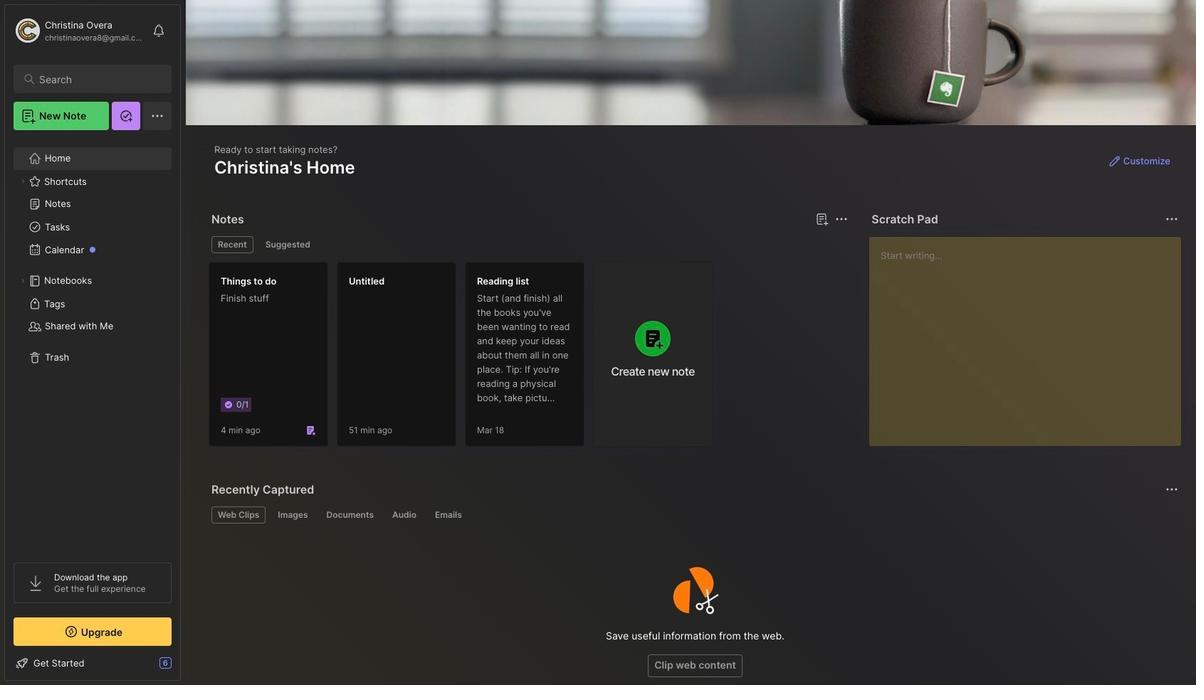 Task type: vqa. For each thing, say whether or not it's contained in the screenshot.
topmost 7
no



Task type: locate. For each thing, give the bounding box(es) containing it.
main element
[[0, 0, 185, 686]]

0 vertical spatial tab list
[[212, 236, 846, 254]]

more actions image
[[1164, 211, 1181, 228]]

None search field
[[39, 71, 159, 88]]

0 horizontal spatial more actions image
[[833, 211, 851, 228]]

More actions field
[[832, 209, 852, 229], [1162, 209, 1182, 229], [1162, 480, 1182, 500]]

1 horizontal spatial more actions image
[[1164, 481, 1181, 499]]

2 tab list from the top
[[212, 507, 1176, 524]]

tab
[[212, 236, 253, 254], [259, 236, 317, 254], [212, 507, 266, 524], [272, 507, 314, 524], [320, 507, 380, 524], [386, 507, 423, 524], [429, 507, 468, 524]]

tab list
[[212, 236, 846, 254], [212, 507, 1176, 524]]

Start writing… text field
[[881, 237, 1181, 435]]

tree inside main element
[[5, 139, 180, 551]]

tree
[[5, 139, 180, 551]]

row group
[[209, 262, 721, 456]]

1 vertical spatial more actions image
[[1164, 481, 1181, 499]]

click to collapse image
[[180, 659, 191, 677]]

1 vertical spatial tab list
[[212, 507, 1176, 524]]

Account field
[[14, 16, 145, 45]]

more actions image
[[833, 211, 851, 228], [1164, 481, 1181, 499]]

Help and Learning task checklist field
[[5, 652, 180, 675]]

Search text field
[[39, 73, 159, 86]]



Task type: describe. For each thing, give the bounding box(es) containing it.
none search field inside main element
[[39, 71, 159, 88]]

1 tab list from the top
[[212, 236, 846, 254]]

expand notebooks image
[[19, 277, 27, 286]]

0 vertical spatial more actions image
[[833, 211, 851, 228]]



